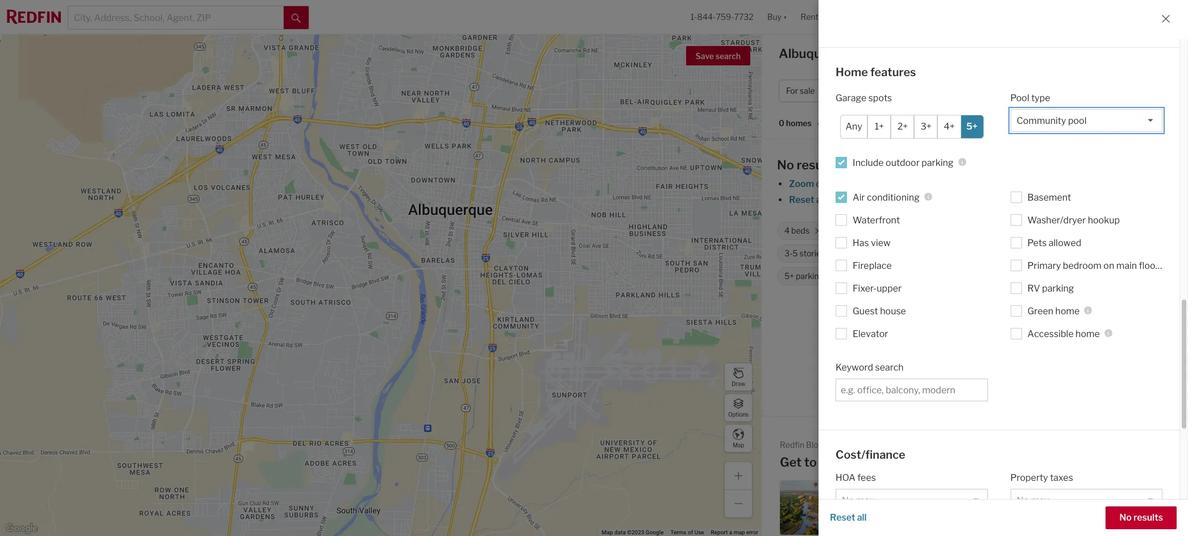 Task type: vqa. For each thing, say whether or not it's contained in the screenshot.
the e.g. office, balcony, modern text box
yes



Task type: locate. For each thing, give the bounding box(es) containing it.
albuquerque down the neighborhoods:
[[886, 513, 931, 522]]

use
[[695, 529, 704, 536]]

of left use
[[688, 529, 693, 536]]

hoa
[[836, 473, 856, 483]]

4 inside 4 bd / 4+ ba button
[[976, 86, 981, 96]]

5+ radio
[[961, 115, 984, 138]]

no results inside button
[[1120, 512, 1163, 523]]

list box for home features
[[1011, 109, 1163, 132]]

0 vertical spatial no
[[777, 158, 794, 172]]

filters left or
[[828, 194, 853, 205]]

report
[[711, 529, 728, 536]]

air conditioning up 'waterfront'
[[853, 192, 920, 203]]

0 vertical spatial 5+
[[967, 121, 978, 132]]

5
[[793, 249, 798, 258]]

2 horizontal spatial 4+
[[999, 86, 1009, 96]]

1 horizontal spatial sq.
[[1068, 226, 1079, 236]]

1 horizontal spatial air
[[1041, 249, 1052, 258]]

rv parking
[[1028, 283, 1074, 294]]

1 vertical spatial parking
[[796, 271, 824, 281]]

reset up price/sq.
[[830, 512, 856, 523]]

outdoor
[[886, 157, 920, 168]]

of right one
[[919, 194, 927, 205]]

0 horizontal spatial home
[[836, 65, 868, 79]]

0 horizontal spatial 4
[[785, 226, 790, 236]]

search for save search
[[716, 51, 741, 61]]

no results down your
[[1120, 512, 1163, 523]]

no results
[[777, 158, 838, 172], [1120, 512, 1163, 523]]

0 vertical spatial reset
[[789, 194, 815, 205]]

nm up home features
[[862, 46, 883, 61]]

in right live
[[878, 513, 884, 522]]

one
[[901, 194, 917, 205]]

1 horizontal spatial 2023
[[940, 513, 959, 522]]

0 vertical spatial map
[[733, 442, 744, 448]]

5+ inside option
[[967, 121, 978, 132]]

to inside 7 home remodeling projects to boost your property value in albuquerque
[[1088, 498, 1095, 507]]

1 vertical spatial albuquerque,
[[855, 455, 935, 470]]

pool type
[[1011, 92, 1051, 103]]

1 horizontal spatial no
[[1120, 512, 1132, 523]]

redfin down upper
[[896, 311, 924, 322]]

1 horizontal spatial spots
[[869, 92, 892, 103]]

1 vertical spatial no
[[1120, 512, 1132, 523]]

home right 'accessible'
[[1076, 328, 1100, 339]]

garage spots
[[836, 92, 892, 103]]

results inside button
[[1134, 512, 1163, 523]]

1 horizontal spatial all
[[857, 512, 867, 523]]

no down your
[[1120, 512, 1132, 523]]

1 horizontal spatial homes
[[1057, 194, 1086, 205]]

all up price/sq. ft.
[[857, 512, 867, 523]]

1 vertical spatial map
[[602, 529, 613, 536]]

homes right 0
[[786, 118, 812, 128]]

1 vertical spatial nm
[[937, 455, 959, 470]]

filters right the your at the top right of the page
[[950, 194, 975, 205]]

0 horizontal spatial property
[[1011, 473, 1048, 483]]

hookup
[[1088, 215, 1120, 225]]

property inside 7 home remodeling projects to boost your property value in albuquerque
[[1057, 508, 1088, 517]]

4 bd / 4+ ba
[[976, 86, 1020, 96]]

sq. left ft.-
[[1021, 226, 1031, 236]]

parking up zoom out reset all filters or remove one of your filters below to see more homes
[[922, 157, 954, 168]]

4+ for 4+ baths
[[840, 226, 849, 236]]

lot
[[1090, 226, 1100, 236]]

home for accessible home
[[1076, 328, 1100, 339]]

1 vertical spatial 5+
[[785, 271, 794, 281]]

has view
[[853, 237, 891, 248]]

results up out
[[797, 158, 838, 172]]

1 horizontal spatial reset
[[830, 512, 856, 523]]

0 horizontal spatial redfin
[[780, 440, 805, 450]]

2 horizontal spatial in
[[1110, 508, 1117, 517]]

community
[[949, 249, 993, 258]]

5+ down 3-
[[785, 271, 794, 281]]

to up value
[[1088, 498, 1095, 507]]

0 horizontal spatial results
[[797, 158, 838, 172]]

4+ left baths
[[840, 226, 849, 236]]

built
[[856, 249, 873, 258]]

1 horizontal spatial air conditioning
[[1041, 249, 1100, 258]]

to
[[1005, 194, 1013, 205], [805, 455, 817, 470], [1088, 498, 1095, 507], [944, 503, 951, 512]]

sq.
[[1021, 226, 1031, 236], [1068, 226, 1079, 236]]

0 vertical spatial homes
[[786, 118, 812, 128]]

1 vertical spatial 4+
[[944, 121, 955, 132]]

nm up where
[[937, 455, 959, 470]]

air up primary
[[1041, 249, 1052, 258]]

0 vertical spatial 4
[[976, 86, 981, 96]]

City, Address, School, Agent, ZIP search field
[[68, 6, 284, 29]]

air conditioning down allowed
[[1041, 249, 1100, 258]]

0 horizontal spatial search
[[716, 51, 741, 61]]

conditioning up 'waterfront'
[[867, 192, 920, 203]]

0 vertical spatial home
[[1056, 306, 1080, 316]]

5+ for 5+ parking spots
[[785, 271, 794, 281]]

reset all filters button
[[789, 194, 854, 205]]

remove community pool image
[[1016, 250, 1023, 257]]

to right where
[[944, 503, 951, 512]]

1 horizontal spatial parking
[[922, 157, 954, 168]]

reset
[[789, 194, 815, 205], [830, 512, 856, 523]]

4+ left the 5+ option
[[944, 121, 955, 132]]

7 home remodeling projects to boost your property value in albuquerque
[[1057, 488, 1135, 527]]

search for keyword search
[[875, 362, 904, 373]]

1 horizontal spatial no results
[[1120, 512, 1163, 523]]

redfin up get at the right of the page
[[780, 440, 805, 450]]

0 horizontal spatial filters
[[828, 194, 853, 205]]

1 vertical spatial all
[[857, 512, 867, 523]]

0 vertical spatial ft.
[[1080, 226, 1088, 236]]

0 horizontal spatial 5+
[[785, 271, 794, 281]]

1 vertical spatial redfin
[[780, 440, 805, 450]]

google image
[[3, 521, 40, 536]]

albuquerque
[[999, 311, 1054, 322], [901, 493, 945, 502], [886, 513, 931, 522], [1057, 518, 1102, 527]]

1 vertical spatial air conditioning
[[1041, 249, 1100, 258]]

for
[[786, 86, 798, 96]]

in down boost
[[1110, 508, 1117, 517]]

e.g. office, balcony, modern text field
[[841, 385, 983, 395]]

map region
[[0, 0, 871, 536]]

home
[[836, 65, 868, 79], [1063, 488, 1084, 497]]

type
[[1032, 92, 1051, 103]]

0 horizontal spatial parking
[[796, 271, 824, 281]]

1 vertical spatial search
[[875, 362, 904, 373]]

homes up washer/dryer hookup
[[1057, 194, 1086, 205]]

homes inside 0 homes •
[[786, 118, 812, 128]]

0 horizontal spatial all
[[816, 194, 826, 205]]

parking up the green home
[[1042, 283, 1074, 294]]

reset inside button
[[830, 512, 856, 523]]

list box for cost/finance
[[1011, 489, 1163, 512]]

search inside the save search button
[[716, 51, 741, 61]]

0 vertical spatial redfin
[[896, 311, 924, 322]]

1 horizontal spatial map
[[733, 442, 744, 448]]

1 vertical spatial home
[[1063, 488, 1084, 497]]

to left see
[[1005, 194, 1013, 205]]

all inside button
[[857, 512, 867, 523]]

1 horizontal spatial property
[[1057, 508, 1088, 517]]

4+ right the / in the right of the page
[[999, 86, 1009, 96]]

option group
[[840, 115, 984, 138]]

to inside redfin blog get to know albuquerque, nm
[[805, 455, 817, 470]]

1 vertical spatial 4
[[785, 226, 790, 236]]

759-
[[716, 12, 734, 22]]

conditioning up the bedroom
[[1054, 249, 1100, 258]]

0 vertical spatial air conditioning
[[853, 192, 920, 203]]

4 left beds
[[785, 226, 790, 236]]

4
[[976, 86, 981, 96], [785, 226, 790, 236]]

0 horizontal spatial sq.
[[1021, 226, 1031, 236]]

home up price
[[836, 65, 868, 79]]

all down out
[[816, 194, 826, 205]]

0 horizontal spatial map
[[602, 529, 613, 536]]

albuquerque, inside redfin blog get to know albuquerque, nm
[[855, 455, 935, 470]]

pets allowed
[[1028, 237, 1082, 248]]

1 vertical spatial property
[[1057, 508, 1088, 517]]

search right save
[[716, 51, 741, 61]]

features
[[871, 65, 916, 79]]

1 vertical spatial spots
[[826, 271, 846, 281]]

1 horizontal spatial filters
[[950, 194, 975, 205]]

remove 4 bd / 4+ ba image
[[1025, 88, 1032, 94]]

parking down the "stories"
[[796, 271, 824, 281]]

0 horizontal spatial conditioning
[[867, 192, 920, 203]]

7 home remodeling projects to boost your property value in albuquerque link
[[975, 480, 1157, 535]]

1 horizontal spatial 4
[[976, 86, 981, 96]]

0 vertical spatial 4+
[[999, 86, 1009, 96]]

sq. down washer/dryer hookup
[[1068, 226, 1079, 236]]

redfin for redfin blog get to know albuquerque, nm
[[780, 440, 805, 450]]

homes inside zoom out reset all filters or remove one of your filters below to see more homes
[[1057, 194, 1086, 205]]

0 vertical spatial results
[[797, 158, 838, 172]]

1 horizontal spatial home
[[1063, 488, 1084, 497]]

in inside 7 home remodeling projects to boost your property value in albuquerque
[[1110, 508, 1117, 517]]

in down where
[[932, 513, 938, 522]]

recommended button
[[844, 118, 913, 129]]

no up zoom
[[777, 158, 794, 172]]

property down projects
[[1057, 508, 1088, 517]]

built 2022-2023
[[856, 249, 918, 258]]

keyword search
[[836, 362, 904, 373]]

ft. down live
[[876, 524, 885, 535]]

1 horizontal spatial in
[[932, 513, 938, 522]]

1 horizontal spatial redfin
[[896, 311, 924, 322]]

house
[[880, 306, 906, 316]]

albuquerque, up for sale button
[[779, 46, 859, 61]]

stories
[[800, 249, 825, 258]]

ft. left "lot"
[[1080, 226, 1088, 236]]

1 sq. from the left
[[1021, 226, 1031, 236]]

1 horizontal spatial results
[[1134, 512, 1163, 523]]

albuquerque down projects
[[1057, 518, 1102, 527]]

map inside button
[[733, 442, 744, 448]]

guest house
[[853, 306, 906, 316]]

1 horizontal spatial conditioning
[[1054, 249, 1100, 258]]

1 horizontal spatial 4+
[[944, 121, 955, 132]]

1+ radio
[[868, 115, 891, 138]]

0 vertical spatial no results
[[777, 158, 838, 172]]

5+ right 4+ option
[[967, 121, 978, 132]]

1 vertical spatial home
[[1076, 328, 1100, 339]]

redfin inside redfin blog get to know albuquerque, nm
[[780, 440, 805, 450]]

map down 'options'
[[733, 442, 744, 448]]

0 vertical spatial air
[[853, 192, 865, 203]]

to down the blog
[[805, 455, 817, 470]]

no results up "zoom out" button at the right
[[777, 158, 838, 172]]

1 filters from the left
[[828, 194, 853, 205]]

nm
[[862, 46, 883, 61], [937, 455, 959, 470]]

7
[[1057, 488, 1062, 497]]

no
[[777, 158, 794, 172], [1120, 512, 1132, 523]]

redfin link
[[896, 311, 924, 322]]

0 horizontal spatial homes
[[786, 118, 812, 128]]

1 horizontal spatial of
[[919, 194, 927, 205]]

0 horizontal spatial 4+
[[840, 226, 849, 236]]

albuquerque, up fees
[[855, 455, 935, 470]]

•
[[818, 119, 820, 129]]

2 horizontal spatial parking
[[1042, 283, 1074, 294]]

see
[[1015, 194, 1031, 205]]

1 horizontal spatial nm
[[937, 455, 959, 470]]

0 vertical spatial of
[[919, 194, 927, 205]]

map left data
[[602, 529, 613, 536]]

remove 4 beds image
[[815, 227, 822, 234]]

reset inside zoom out reset all filters or remove one of your filters below to see more homes
[[789, 194, 815, 205]]

parking
[[922, 157, 954, 168], [796, 271, 824, 281], [1042, 283, 1074, 294]]

0 vertical spatial all
[[816, 194, 826, 205]]

fireplace
[[853, 260, 892, 271]]

air left remove
[[853, 192, 865, 203]]

2 vertical spatial 4+
[[840, 226, 849, 236]]

conditioning
[[867, 192, 920, 203], [1054, 249, 1100, 258]]

0 vertical spatial nm
[[862, 46, 883, 61]]

list box
[[1011, 109, 1163, 132], [836, 489, 988, 512], [1011, 489, 1163, 512]]

4 beds
[[785, 226, 810, 236]]

for
[[930, 46, 947, 61]]

air
[[853, 192, 865, 203], [1041, 249, 1052, 258]]

0 vertical spatial conditioning
[[867, 192, 920, 203]]

filters
[[828, 194, 853, 205], [950, 194, 975, 205]]

0 horizontal spatial no
[[777, 158, 794, 172]]

basement
[[1028, 192, 1071, 203]]

search up e.g. office, balcony, modern text field
[[875, 362, 904, 373]]

options
[[728, 411, 749, 418]]

1 vertical spatial homes
[[1057, 194, 1086, 205]]

parking for 5+ parking spots
[[796, 271, 824, 281]]

4+ inside option
[[944, 121, 955, 132]]

your
[[929, 194, 948, 205]]

1 vertical spatial 2023
[[940, 513, 959, 522]]

home for green home
[[1056, 306, 1080, 316]]

fees
[[858, 473, 876, 483]]

results down your
[[1134, 512, 1163, 523]]

home up the accessible home
[[1056, 306, 1080, 316]]

reset down zoom
[[789, 194, 815, 205]]

main
[[1117, 260, 1137, 271]]

0 vertical spatial search
[[716, 51, 741, 61]]

home up projects
[[1063, 488, 1084, 497]]

spots down remove 3-5 stories image
[[826, 271, 846, 281]]

2+ radio
[[891, 115, 915, 138]]

home
[[1056, 306, 1080, 316], [1076, 328, 1100, 339]]

green
[[1028, 306, 1054, 316]]

sort
[[826, 118, 842, 128]]

3-
[[785, 249, 793, 258]]

2 filters from the left
[[950, 194, 975, 205]]

homes
[[786, 118, 812, 128], [1057, 194, 1086, 205]]

in
[[1110, 508, 1117, 517], [878, 513, 884, 522], [932, 513, 938, 522]]

1 vertical spatial no results
[[1120, 512, 1163, 523]]

options button
[[724, 393, 753, 422]]

1 vertical spatial ft.
[[876, 524, 885, 535]]

property left taxes
[[1011, 473, 1048, 483]]

0 horizontal spatial reset
[[789, 194, 815, 205]]

zoom out button
[[789, 179, 831, 189]]

your
[[1119, 498, 1135, 507]]

spots right price
[[869, 92, 892, 103]]

garage
[[836, 92, 867, 103]]

0 vertical spatial 2023
[[897, 249, 918, 258]]

3+ radio
[[915, 115, 938, 138]]

report a map error
[[711, 529, 759, 536]]

4 left bd
[[976, 86, 981, 96]]

©2023
[[627, 529, 644, 536]]

elevator
[[853, 328, 888, 339]]



Task type: describe. For each thing, give the bounding box(es) containing it.
to inside zoom out reset all filters or remove one of your filters below to see more homes
[[1005, 194, 1013, 205]]

2+
[[898, 121, 908, 132]]

0 horizontal spatial ft.
[[876, 524, 885, 535]]

fixer-
[[853, 283, 877, 294]]

green home
[[1028, 306, 1080, 316]]

0 vertical spatial property
[[1011, 473, 1048, 483]]

taxes
[[1050, 473, 1073, 483]]

albuquerque inside 7 home remodeling projects to boost your property value in albuquerque
[[1057, 518, 1102, 527]]

terms of use
[[671, 529, 704, 536]]

Any radio
[[840, 115, 868, 138]]

2,000 sq. ft.-4,500 sq. ft. lot
[[996, 226, 1100, 236]]

to inside 10 popular albuquerque neighborhoods: where to live in albuquerque in 2023
[[944, 503, 951, 512]]

home inside 7 home remodeling projects to boost your property value in albuquerque
[[1063, 488, 1084, 497]]

map for map data ©2023 google
[[602, 529, 613, 536]]

0 vertical spatial parking
[[922, 157, 954, 168]]

in for albuquerque
[[932, 513, 938, 522]]

4 for 4 beds
[[785, 226, 790, 236]]

2,000
[[996, 226, 1019, 236]]

0 horizontal spatial no results
[[777, 158, 838, 172]]

bedroom
[[1063, 260, 1102, 271]]

reset all button
[[830, 507, 867, 529]]

2023 inside 10 popular albuquerque neighborhoods: where to live in albuquerque in 2023
[[940, 513, 959, 522]]

4,500
[[1044, 226, 1067, 236]]

1-844-759-7732
[[691, 12, 754, 22]]

5+ parking spots
[[785, 271, 846, 281]]

of inside zoom out reset all filters or remove one of your filters below to see more homes
[[919, 194, 927, 205]]

1-
[[691, 12, 697, 22]]

in for value
[[1110, 508, 1117, 517]]

4+ for 4+
[[944, 121, 955, 132]]

terms
[[671, 529, 687, 536]]

value
[[1090, 508, 1109, 517]]

below
[[977, 194, 1003, 205]]

4+ inside button
[[999, 86, 1009, 96]]

price/sq.
[[836, 524, 874, 535]]

save search
[[696, 51, 741, 61]]

hoa fees
[[836, 473, 876, 483]]

submit search image
[[292, 13, 301, 23]]

0 horizontal spatial 2023
[[897, 249, 918, 258]]

terms of use link
[[671, 529, 704, 536]]

ba
[[1011, 86, 1020, 96]]

10 popular albuquerque neighborhoods: where to live in albuquerque in 2023
[[862, 493, 959, 522]]

nm inside redfin blog get to know albuquerque, nm
[[937, 455, 959, 470]]

844-
[[697, 12, 716, 22]]

0 horizontal spatial air
[[853, 192, 865, 203]]

rv
[[1028, 283, 1040, 294]]

boost
[[1097, 498, 1118, 507]]

upper
[[877, 283, 902, 294]]

neighborhoods:
[[862, 503, 917, 512]]

projects
[[1057, 498, 1086, 507]]

4+ radio
[[938, 115, 961, 138]]

redfin blog get to know albuquerque, nm
[[780, 440, 959, 470]]

map button
[[724, 424, 753, 453]]

2 sq. from the left
[[1068, 226, 1079, 236]]

no results button
[[1106, 507, 1177, 529]]

1 vertical spatial conditioning
[[1054, 249, 1100, 258]]

0 vertical spatial home
[[836, 65, 868, 79]]

4 for 4 bd / 4+ ba
[[976, 86, 981, 96]]

has
[[853, 237, 869, 248]]

on
[[1104, 260, 1115, 271]]

0 horizontal spatial air conditioning
[[853, 192, 920, 203]]

google
[[646, 529, 664, 536]]

zoom out reset all filters or remove one of your filters below to see more homes
[[789, 179, 1086, 205]]

data
[[615, 529, 626, 536]]

bd
[[983, 86, 993, 96]]

all inside zoom out reset all filters or remove one of your filters below to see more homes
[[816, 194, 826, 205]]

know
[[820, 455, 852, 470]]

1-844-759-7732 link
[[691, 12, 754, 22]]

washer/dryer hookup
[[1028, 215, 1120, 225]]

10 popular albuquerque neighborhoods: where to live in albuquerque in 2023 link
[[780, 480, 962, 535]]

0 horizontal spatial of
[[688, 529, 693, 536]]

option group containing any
[[840, 115, 984, 138]]

albuquerque, nm homes for sale
[[779, 46, 976, 61]]

pool
[[1011, 92, 1030, 103]]

sale
[[800, 86, 815, 96]]

10
[[862, 493, 871, 502]]

save search button
[[686, 46, 751, 65]]

remove
[[867, 194, 899, 205]]

2022-
[[875, 249, 897, 258]]

fixer-upper
[[853, 283, 902, 294]]

reset all
[[830, 512, 867, 523]]

3-5 stories
[[785, 249, 825, 258]]

redfin for redfin
[[896, 311, 924, 322]]

report a map error link
[[711, 529, 759, 536]]

out
[[816, 179, 831, 189]]

map data ©2023 google
[[602, 529, 664, 536]]

remove 3-5 stories image
[[831, 250, 838, 257]]

parking for rv parking
[[1042, 283, 1074, 294]]

primary
[[1028, 260, 1061, 271]]

1 vertical spatial air
[[1041, 249, 1052, 258]]

0 horizontal spatial nm
[[862, 46, 883, 61]]

/
[[994, 86, 997, 96]]

cost/finance
[[836, 448, 906, 461]]

albuquerque down rv
[[999, 311, 1054, 322]]

0 horizontal spatial in
[[878, 513, 884, 522]]

ft.-
[[1033, 226, 1044, 236]]

accessible home
[[1028, 328, 1100, 339]]

any
[[846, 121, 863, 132]]

where
[[919, 503, 942, 512]]

5+ for 5+
[[967, 121, 978, 132]]

1 horizontal spatial ft.
[[1080, 226, 1088, 236]]

live
[[862, 513, 877, 522]]

3+
[[921, 121, 932, 132]]

for sale
[[786, 86, 815, 96]]

0 homes •
[[779, 118, 820, 129]]

0 horizontal spatial spots
[[826, 271, 846, 281]]

7732
[[734, 12, 754, 22]]

pool
[[994, 249, 1010, 258]]

accessible
[[1028, 328, 1074, 339]]

0 vertical spatial albuquerque,
[[779, 46, 859, 61]]

include
[[853, 157, 884, 168]]

include outdoor parking
[[853, 157, 954, 168]]

0
[[779, 118, 785, 128]]

save
[[696, 51, 714, 61]]

4 bd / 4+ ba button
[[969, 80, 1041, 102]]

1+
[[875, 121, 884, 132]]

no inside no results button
[[1120, 512, 1132, 523]]

error
[[747, 529, 759, 536]]

albuquerque up where
[[901, 493, 945, 502]]

map for map
[[733, 442, 744, 448]]

beds
[[792, 226, 810, 236]]



